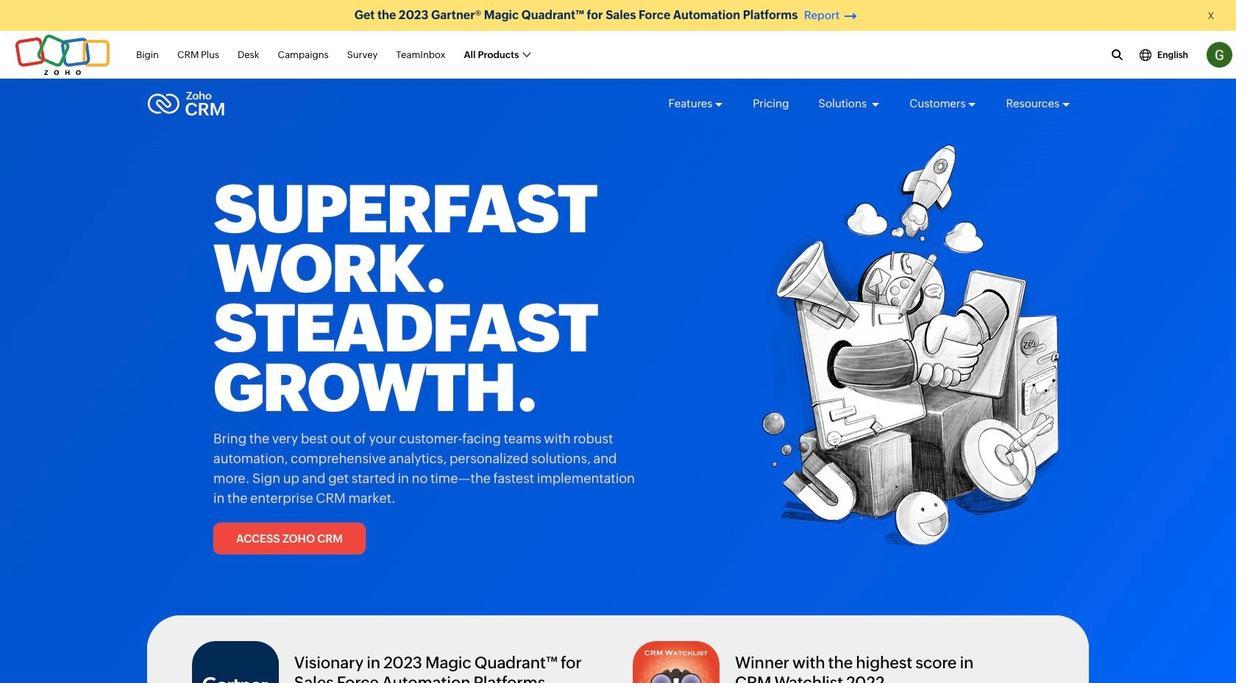 Task type: describe. For each thing, give the bounding box(es) containing it.
gary orlando image
[[1207, 42, 1233, 68]]

zoho crm logo image
[[147, 88, 225, 120]]



Task type: locate. For each thing, give the bounding box(es) containing it.
crm home banner image
[[729, 144, 1064, 566]]



Task type: vqa. For each thing, say whether or not it's contained in the screenshot.
"rain for rent" IMAGE
no



